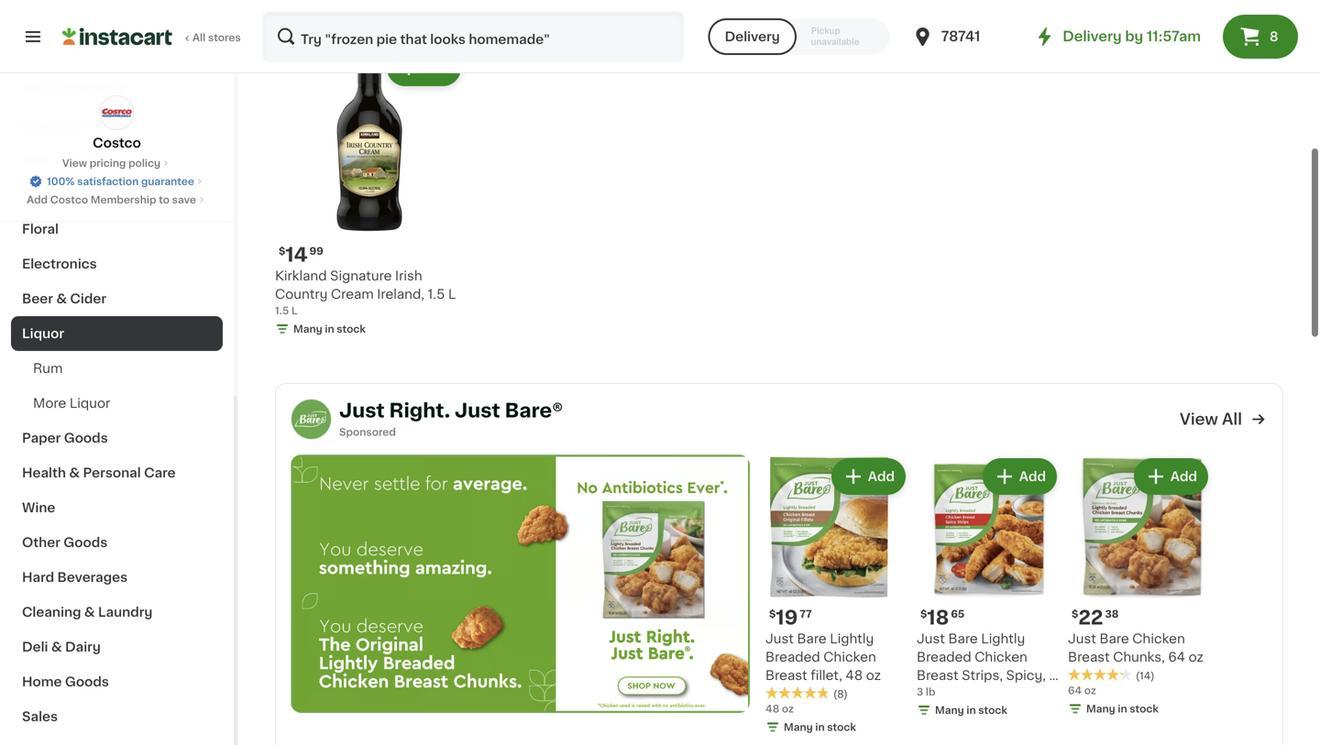 Task type: locate. For each thing, give the bounding box(es) containing it.
1 horizontal spatial l
[[448, 286, 456, 299]]

$ 18 65
[[920, 606, 965, 626]]

chicken up chunks,
[[1132, 631, 1185, 644]]

1 vertical spatial goods
[[64, 536, 108, 549]]

by
[[1125, 30, 1143, 43]]

just bare logo image
[[291, 397, 332, 438]]

2 lightly from the left
[[981, 631, 1025, 644]]

★★★★★
[[1068, 667, 1132, 680], [1068, 667, 1132, 680], [766, 685, 830, 698], [766, 685, 830, 698]]

breaded for 19
[[766, 649, 820, 662]]

breast inside the just bare lightly breaded chicken breast fillet, 48 oz
[[766, 667, 807, 680]]

chicken inside the just bare lightly breaded chicken breast fillet, 48 oz
[[824, 649, 876, 662]]

breast up 48 oz
[[766, 667, 807, 680]]

in down fillet,
[[815, 721, 825, 731]]

oz right chunks,
[[1189, 649, 1204, 662]]

just right. just bare® spo nsored
[[339, 399, 563, 435]]

breast up lb in the right of the page
[[917, 667, 959, 680]]

breaded inside the just bare lightly breaded chicken breast fillet, 48 oz
[[766, 649, 820, 662]]

beer & cider
[[22, 292, 106, 305]]

1 horizontal spatial delivery
[[1063, 30, 1122, 43]]

stock down strips,
[[978, 704, 1007, 714]]

ireland,
[[377, 286, 424, 299]]

1 horizontal spatial 48
[[846, 667, 863, 680]]

3 bare from the left
[[1100, 631, 1129, 644]]

just inside just bare chicken breast chunks, 64 oz
[[1068, 631, 1096, 644]]

2 horizontal spatial bare
[[1100, 631, 1129, 644]]

add
[[424, 60, 450, 72], [27, 195, 48, 205], [868, 468, 895, 481], [1019, 468, 1046, 481], [1171, 468, 1197, 481]]

1 vertical spatial all
[[1222, 410, 1242, 425]]

$ up kirkland
[[279, 244, 285, 255]]

breaded up lb in the right of the page
[[917, 649, 972, 662]]

breaded
[[766, 649, 820, 662], [917, 649, 972, 662]]

3 right spicy,
[[1049, 667, 1058, 680]]

0 horizontal spatial 48
[[766, 702, 779, 712]]

$ left 38
[[1072, 607, 1078, 617]]

& for meat
[[59, 83, 70, 96]]

just bare chicken bites image
[[291, 453, 750, 711]]

beer & cider link
[[11, 281, 223, 316]]

add button for 19
[[833, 458, 904, 491]]

many in stock down (8)
[[784, 721, 856, 731]]

2 vertical spatial goods
[[65, 676, 109, 688]]

other
[[22, 536, 60, 549]]

None search field
[[262, 11, 684, 62]]

chicken up strips,
[[975, 649, 1028, 662]]

0 horizontal spatial view
[[62, 158, 87, 168]]

1 vertical spatial 64
[[1068, 684, 1082, 694]]

& right "deli"
[[51, 641, 62, 654]]

view all
[[1180, 410, 1242, 425]]

2 breaded from the left
[[917, 649, 972, 662]]

bare down 38
[[1100, 631, 1129, 644]]

paper goods
[[22, 432, 108, 445]]

goods for home goods
[[65, 676, 109, 688]]

just for 19
[[766, 631, 794, 644]]

1 horizontal spatial costco
[[93, 137, 141, 149]]

liquor up rum
[[22, 327, 64, 340]]

bare for 18
[[948, 631, 978, 644]]

1 vertical spatial liquor
[[70, 397, 110, 410]]

just inside the just bare lightly breaded chicken breast fillet, 48 oz
[[766, 631, 794, 644]]

8
[[1270, 30, 1278, 43]]

add for 18
[[1019, 468, 1046, 481]]

add costco membership to save link
[[27, 193, 207, 207]]

many in stock
[[293, 322, 366, 333], [1086, 702, 1159, 712], [935, 704, 1007, 714], [784, 721, 856, 731]]

3 left lb in the right of the page
[[917, 685, 923, 695]]

$ for 22
[[1072, 607, 1078, 617]]

chicken for 18
[[975, 649, 1028, 662]]

electronics link
[[11, 247, 223, 281]]

$ inside $ 22 38
[[1072, 607, 1078, 617]]

home goods
[[22, 676, 109, 688]]

1 vertical spatial 1.5
[[275, 304, 289, 314]]

kirkland
[[275, 268, 327, 281]]

48 oz
[[766, 702, 794, 712]]

in down chunks,
[[1118, 702, 1127, 712]]

breaded inside just bare lightly breaded chicken breast strips, spicy, 3 lbs
[[917, 649, 972, 662]]

1 horizontal spatial breaded
[[917, 649, 972, 662]]

electronics
[[22, 258, 97, 270]]

spicy,
[[1006, 667, 1046, 680]]

costco down 100%
[[50, 195, 88, 205]]

delivery for delivery by 11:57am
[[1063, 30, 1122, 43]]

$ inside $ 14 99
[[279, 244, 285, 255]]

just for 18
[[917, 631, 945, 644]]

bare down the '65'
[[948, 631, 978, 644]]

bare inside just bare lightly breaded chicken breast strips, spicy, 3 lbs
[[948, 631, 978, 644]]

cider
[[70, 292, 106, 305]]

health
[[22, 467, 66, 479]]

health & personal care link
[[11, 456, 223, 490]]

lightly up fillet,
[[830, 631, 874, 644]]

1 horizontal spatial lightly
[[981, 631, 1025, 644]]

just inside just bare lightly breaded chicken breast strips, spicy, 3 lbs
[[917, 631, 945, 644]]

1 horizontal spatial 64
[[1168, 649, 1185, 662]]

all
[[193, 33, 206, 43], [1222, 410, 1242, 425]]

0 horizontal spatial breast
[[766, 667, 807, 680]]

$ inside $ 18 65
[[920, 607, 927, 617]]

signature
[[330, 268, 392, 281]]

lightly up strips,
[[981, 631, 1025, 644]]

seafood
[[73, 83, 128, 96]]

2 horizontal spatial chicken
[[1132, 631, 1185, 644]]

38
[[1105, 607, 1119, 617]]

stock
[[337, 322, 366, 333], [1130, 702, 1159, 712], [978, 704, 1007, 714], [827, 721, 856, 731]]

& left candy
[[73, 118, 84, 131]]

2 horizontal spatial breast
[[1068, 649, 1110, 662]]

& right beer
[[56, 292, 67, 305]]

costco link
[[93, 95, 141, 152]]

lightly for 18
[[981, 631, 1025, 644]]

just down 22 on the right bottom of the page
[[1068, 631, 1096, 644]]

48 down the just bare lightly breaded chicken breast fillet, 48 oz
[[766, 702, 779, 712]]

snacks
[[22, 118, 70, 131]]

0 horizontal spatial lightly
[[830, 631, 874, 644]]

oz inside just bare chicken breast chunks, 64 oz
[[1189, 649, 1204, 662]]

goods up beverages
[[64, 536, 108, 549]]

fillet,
[[811, 667, 842, 680]]

other goods
[[22, 536, 108, 549]]

lightly inside the just bare lightly breaded chicken breast fillet, 48 oz
[[830, 631, 874, 644]]

48
[[846, 667, 863, 680], [766, 702, 779, 712]]

oz right fillet,
[[866, 667, 881, 680]]

0 vertical spatial 48
[[846, 667, 863, 680]]

48 up (8)
[[846, 667, 863, 680]]

$ left 77
[[769, 607, 776, 617]]

1 bare from the left
[[797, 631, 827, 644]]

add for 19
[[868, 468, 895, 481]]

1.5 right ireland,
[[428, 286, 445, 299]]

$ 22 38
[[1072, 606, 1119, 626]]

lb
[[926, 685, 936, 695]]

breast for 18
[[917, 667, 959, 680]]

100% satisfaction guarantee
[[47, 176, 194, 187]]

0 vertical spatial 64
[[1168, 649, 1185, 662]]

0 horizontal spatial breaded
[[766, 649, 820, 662]]

goods down dairy
[[65, 676, 109, 688]]

64
[[1168, 649, 1185, 662], [1068, 684, 1082, 694]]

breast up 64 oz
[[1068, 649, 1110, 662]]

65
[[951, 607, 965, 617]]

just down "18"
[[917, 631, 945, 644]]

just down the 19
[[766, 631, 794, 644]]

delivery button
[[708, 18, 796, 55]]

0 horizontal spatial costco
[[50, 195, 88, 205]]

home goods link
[[11, 665, 223, 699]]

candy
[[87, 118, 131, 131]]

bare down 77
[[797, 631, 827, 644]]

wine
[[22, 501, 55, 514]]

$ left the '65'
[[920, 607, 927, 617]]

hard beverages
[[22, 571, 128, 584]]

costco
[[93, 137, 141, 149], [50, 195, 88, 205]]

78741
[[941, 30, 980, 43]]

many down country
[[293, 322, 322, 333]]

0 vertical spatial goods
[[64, 432, 108, 445]]

liquor right more
[[70, 397, 110, 410]]

costco down candy
[[93, 137, 141, 149]]

& down beverages
[[84, 606, 95, 619]]

add for 22
[[1171, 468, 1197, 481]]

1 horizontal spatial chicken
[[975, 649, 1028, 662]]

1 horizontal spatial 1.5
[[428, 286, 445, 299]]

breast inside just bare lightly breaded chicken breast strips, spicy, 3 lbs
[[917, 667, 959, 680]]

bare inside just bare chicken breast chunks, 64 oz
[[1100, 631, 1129, 644]]

just left bare®
[[455, 399, 500, 418]]

l right ireland,
[[448, 286, 456, 299]]

chicken inside just bare chicken breast chunks, 64 oz
[[1132, 631, 1185, 644]]

1 horizontal spatial bare
[[948, 631, 978, 644]]

more liquor link
[[11, 386, 223, 421]]

delivery by 11:57am link
[[1033, 26, 1201, 48]]

1 vertical spatial view
[[1180, 410, 1218, 425]]

add button for 22
[[1136, 458, 1206, 491]]

1 lightly from the left
[[830, 631, 874, 644]]

breast
[[1068, 649, 1110, 662], [766, 667, 807, 680], [917, 667, 959, 680]]

delivery for delivery
[[725, 30, 780, 43]]

0 horizontal spatial all
[[193, 33, 206, 43]]

just up spo
[[339, 399, 385, 418]]

goods for paper goods
[[64, 432, 108, 445]]

breaded up fillet,
[[766, 649, 820, 662]]

64 down just bare chicken breast chunks, 64 oz
[[1068, 684, 1082, 694]]

many down 64 oz
[[1086, 702, 1115, 712]]

irish
[[395, 268, 422, 281]]

bare inside the just bare lightly breaded chicken breast fillet, 48 oz
[[797, 631, 827, 644]]

1 horizontal spatial liquor
[[70, 397, 110, 410]]

stock down (8)
[[827, 721, 856, 731]]

just
[[339, 399, 385, 418], [455, 399, 500, 418], [766, 631, 794, 644], [917, 631, 945, 644], [1068, 631, 1096, 644]]

1 horizontal spatial 3
[[1049, 667, 1058, 680]]

delivery inside 'button'
[[725, 30, 780, 43]]

0 horizontal spatial delivery
[[725, 30, 780, 43]]

0 vertical spatial 3
[[1049, 667, 1058, 680]]

delivery inside "link"
[[1063, 30, 1122, 43]]

& right meat
[[59, 83, 70, 96]]

chicken for 19
[[824, 649, 876, 662]]

stock down cream
[[337, 322, 366, 333]]

wine link
[[11, 490, 223, 525]]

stock down (14)
[[1130, 702, 1159, 712]]

0 horizontal spatial liquor
[[22, 327, 64, 340]]

$ for 19
[[769, 607, 776, 617]]

product group
[[275, 44, 465, 338], [766, 453, 909, 737], [917, 453, 1061, 720], [1068, 453, 1212, 718]]

& for beer
[[56, 292, 67, 305]]

0 vertical spatial 1.5
[[428, 286, 445, 299]]

1 horizontal spatial all
[[1222, 410, 1242, 425]]

0 horizontal spatial chicken
[[824, 649, 876, 662]]

1 horizontal spatial view
[[1180, 410, 1218, 425]]

goods
[[64, 432, 108, 445], [64, 536, 108, 549], [65, 676, 109, 688]]

breast inside just bare chicken breast chunks, 64 oz
[[1068, 649, 1110, 662]]

64 right chunks,
[[1168, 649, 1185, 662]]

& right health
[[69, 467, 80, 479]]

view
[[62, 158, 87, 168], [1180, 410, 1218, 425]]

add button
[[389, 50, 459, 83], [833, 458, 904, 491], [984, 458, 1055, 491], [1136, 458, 1206, 491]]

0 vertical spatial costco
[[93, 137, 141, 149]]

& for snacks
[[73, 118, 84, 131]]

$ inside $ 19 77
[[769, 607, 776, 617]]

1 vertical spatial 48
[[766, 702, 779, 712]]

guarantee
[[141, 176, 194, 187]]

hard beverages link
[[11, 560, 223, 595]]

breast for 19
[[766, 667, 807, 680]]

chicken up fillet,
[[824, 649, 876, 662]]

product group containing 18
[[917, 453, 1061, 720]]

paper goods link
[[11, 421, 223, 456]]

99
[[309, 244, 323, 255]]

0 horizontal spatial 3
[[917, 685, 923, 695]]

l down country
[[291, 304, 298, 314]]

1 vertical spatial l
[[291, 304, 298, 314]]

lightly inside just bare lightly breaded chicken breast strips, spicy, 3 lbs
[[981, 631, 1025, 644]]

64 inside just bare chicken breast chunks, 64 oz
[[1168, 649, 1185, 662]]

1.5 down country
[[275, 304, 289, 314]]

0 vertical spatial view
[[62, 158, 87, 168]]

strips,
[[962, 667, 1003, 680]]

goods up health & personal care
[[64, 432, 108, 445]]

to
[[159, 195, 170, 205]]

0 horizontal spatial bare
[[797, 631, 827, 644]]

2 bare from the left
[[948, 631, 978, 644]]

1 horizontal spatial breast
[[917, 667, 959, 680]]

chicken inside just bare lightly breaded chicken breast strips, spicy, 3 lbs
[[975, 649, 1028, 662]]

1 breaded from the left
[[766, 649, 820, 662]]

$ 14 99
[[279, 244, 323, 263]]

many
[[293, 322, 322, 333], [1086, 702, 1115, 712], [935, 704, 964, 714], [784, 721, 813, 731]]

liquor
[[22, 327, 64, 340], [70, 397, 110, 410]]

pricing
[[90, 158, 126, 168]]



Task type: describe. For each thing, give the bounding box(es) containing it.
laundry
[[98, 606, 153, 619]]

Search field
[[264, 13, 683, 61]]

48 inside the just bare lightly breaded chicken breast fillet, 48 oz
[[846, 667, 863, 680]]

cleaning
[[22, 606, 81, 619]]

rum
[[33, 362, 63, 375]]

satisfaction
[[77, 176, 139, 187]]

floral
[[22, 223, 59, 236]]

0 horizontal spatial 64
[[1068, 684, 1082, 694]]

right.
[[389, 399, 450, 418]]

lbs
[[917, 686, 936, 699]]

0 vertical spatial l
[[448, 286, 456, 299]]

more
[[33, 397, 66, 410]]

sales link
[[11, 699, 223, 734]]

spo
[[339, 425, 360, 435]]

beer
[[22, 292, 53, 305]]

cream
[[331, 286, 374, 299]]

22
[[1078, 606, 1103, 626]]

many down lb in the right of the page
[[935, 704, 964, 714]]

oz down the just bare lightly breaded chicken breast fillet, 48 oz
[[782, 702, 794, 712]]

more liquor
[[33, 397, 110, 410]]

just bare chicken breast chunks, 64 oz
[[1068, 631, 1204, 662]]

baby link
[[11, 177, 223, 212]]

save
[[172, 195, 196, 205]]

goods for other goods
[[64, 536, 108, 549]]

other goods link
[[11, 525, 223, 560]]

just for 22
[[1068, 631, 1096, 644]]

3 lb
[[917, 685, 936, 695]]

policy
[[128, 158, 161, 168]]

baby
[[22, 188, 56, 201]]

add for 14
[[424, 60, 450, 72]]

care
[[144, 467, 176, 479]]

just bare lightly breaded chicken breast strips, spicy, 3 lbs
[[917, 631, 1058, 699]]

1 vertical spatial costco
[[50, 195, 88, 205]]

paper
[[22, 432, 61, 445]]

3 inside just bare lightly breaded chicken breast strips, spicy, 3 lbs
[[1049, 667, 1058, 680]]

snacks & candy
[[22, 118, 131, 131]]

in down cream
[[325, 322, 334, 333]]

pets
[[22, 153, 52, 166]]

0 horizontal spatial 1.5
[[275, 304, 289, 314]]

just bare lightly breaded chicken breast fillet, 48 oz
[[766, 631, 881, 680]]

all stores link
[[62, 11, 242, 62]]

deli & dairy
[[22, 641, 101, 654]]

18
[[927, 606, 949, 626]]

64 oz
[[1068, 684, 1096, 694]]

deli & dairy link
[[11, 630, 223, 665]]

& for cleaning
[[84, 606, 95, 619]]

8 button
[[1223, 15, 1298, 59]]

service type group
[[708, 18, 890, 55]]

many down 48 oz
[[784, 721, 813, 731]]

meat
[[22, 83, 56, 96]]

country
[[275, 286, 328, 299]]

product group containing 14
[[275, 44, 465, 338]]

view for view pricing policy
[[62, 158, 87, 168]]

floral link
[[11, 212, 223, 247]]

liquor link
[[11, 316, 223, 351]]

bare®
[[505, 399, 563, 418]]

1 vertical spatial 3
[[917, 685, 923, 695]]

0 vertical spatial all
[[193, 33, 206, 43]]

beverages
[[57, 571, 128, 584]]

kirkland signature irish country cream ireland, 1.5 l 1.5 l
[[275, 268, 456, 314]]

nsored
[[360, 425, 396, 435]]

hard
[[22, 571, 54, 584]]

product group containing 19
[[766, 453, 909, 737]]

(14)
[[1136, 669, 1155, 679]]

view for view all
[[1180, 410, 1218, 425]]

add button for 18
[[984, 458, 1055, 491]]

bare for 19
[[797, 631, 827, 644]]

view pricing policy
[[62, 158, 161, 168]]

delivery by 11:57am
[[1063, 30, 1201, 43]]

78741 button
[[912, 11, 1022, 62]]

lightly for 19
[[830, 631, 874, 644]]

cleaning & laundry
[[22, 606, 153, 619]]

$ for 18
[[920, 607, 927, 617]]

add button for 14
[[389, 50, 459, 83]]

many in stock down (14)
[[1086, 702, 1159, 712]]

0 horizontal spatial l
[[291, 304, 298, 314]]

cleaning & laundry link
[[11, 595, 223, 630]]

oz down just bare chicken breast chunks, 64 oz
[[1084, 684, 1096, 694]]

100% satisfaction guarantee button
[[29, 171, 205, 189]]

& for deli
[[51, 641, 62, 654]]

meat & seafood link
[[11, 72, 223, 107]]

costco logo image
[[99, 95, 134, 130]]

home
[[22, 676, 62, 688]]

$ for 14
[[279, 244, 285, 255]]

0 vertical spatial liquor
[[22, 327, 64, 340]]

all stores
[[193, 33, 241, 43]]

77
[[800, 607, 812, 617]]

in down strips,
[[967, 704, 976, 714]]

sales
[[22, 710, 58, 723]]

oz inside the just bare lightly breaded chicken breast fillet, 48 oz
[[866, 667, 881, 680]]

personal
[[83, 467, 141, 479]]

many in stock down cream
[[293, 322, 366, 333]]

stores
[[208, 33, 241, 43]]

bare for 22
[[1100, 631, 1129, 644]]

instacart logo image
[[62, 26, 172, 48]]

14
[[285, 244, 308, 263]]

product group containing 22
[[1068, 453, 1212, 718]]

pets link
[[11, 142, 223, 177]]

many in stock down strips,
[[935, 704, 1007, 714]]

meat & seafood
[[22, 83, 128, 96]]

100%
[[47, 176, 75, 187]]

health & personal care
[[22, 467, 176, 479]]

breaded for 18
[[917, 649, 972, 662]]

& for health
[[69, 467, 80, 479]]

membership
[[91, 195, 156, 205]]

11:57am
[[1147, 30, 1201, 43]]

add costco membership to save
[[27, 195, 196, 205]]

rum link
[[11, 351, 223, 386]]

snacks & candy link
[[11, 107, 223, 142]]

dairy
[[65, 641, 101, 654]]



Task type: vqa. For each thing, say whether or not it's contained in the screenshot.
CHICKEN in the Just Bare Lightly Breaded Chicken Breast Strips, Spicy, 3 lbs
yes



